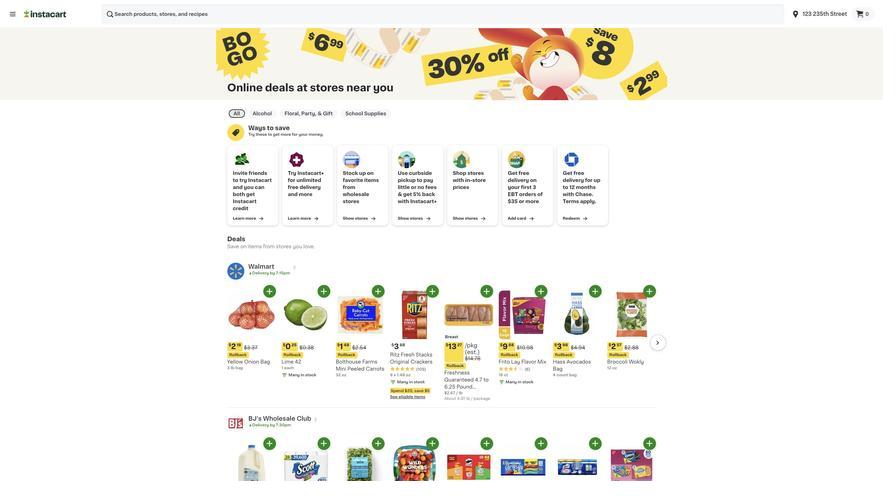Task type: locate. For each thing, give the bounding box(es) containing it.
2 horizontal spatial delivery
[[563, 178, 584, 183]]

0 vertical spatial up
[[359, 171, 366, 176]]

delivery for walmart
[[252, 271, 269, 275]]

rollback for broccoli wokly
[[610, 353, 627, 357]]

12 inside get free delivery for up to 12 months with chase. terms apply.
[[570, 185, 575, 190]]

on
[[367, 171, 374, 176], [530, 178, 537, 183], [241, 244, 247, 249]]

pickup
[[398, 178, 416, 183]]

lb inside yellow onion bag 3 lb bag
[[231, 366, 235, 370]]

2 vertical spatial with
[[398, 199, 409, 204]]

1 horizontal spatial many in stock
[[397, 380, 425, 384]]

/ up 4.97
[[457, 391, 458, 395]]

1 horizontal spatial &
[[398, 192, 402, 197]]

to right these
[[268, 133, 272, 137]]

2 up 'yellow'
[[231, 343, 236, 350]]

2 horizontal spatial get
[[404, 192, 412, 197]]

1 show stores from the left
[[343, 217, 368, 220]]

for up months
[[586, 178, 593, 183]]

18 ct
[[499, 373, 508, 377]]

or left no
[[411, 185, 417, 190]]

7 $ from the left
[[555, 343, 557, 347]]

add image
[[265, 287, 274, 296], [320, 287, 328, 296], [374, 287, 383, 296], [428, 287, 437, 296], [537, 287, 546, 296], [320, 439, 328, 448], [428, 439, 437, 448], [483, 439, 491, 448], [646, 439, 654, 448]]

stock down (6)
[[523, 380, 534, 384]]

stores inside "stock up on favorite items from wholesale stores"
[[343, 199, 360, 204]]

learn more down credit
[[233, 217, 256, 220]]

wholesale
[[343, 192, 369, 197]]

3 inside yellow onion bag 3 lb bag
[[227, 366, 230, 370]]

to right 4.7
[[484, 378, 489, 382]]

from inside deals save on items from stores you love.
[[263, 244, 275, 249]]

stock up $5
[[414, 380, 425, 384]]

lay
[[512, 360, 520, 365]]

$
[[229, 343, 231, 347], [283, 343, 286, 347], [337, 343, 340, 347], [392, 343, 394, 347], [446, 343, 449, 347], [500, 343, 503, 347], [555, 343, 557, 347], [609, 343, 612, 347]]

your up ebt at the top right
[[508, 185, 520, 190]]

stock
[[305, 373, 317, 377], [414, 380, 425, 384], [523, 380, 534, 384]]

your inside ways to save try these to get more for your money.
[[299, 133, 308, 137]]

1 horizontal spatial in
[[410, 380, 413, 384]]

$ inside $ 2 57
[[609, 343, 612, 347]]

save for to
[[275, 125, 290, 131]]

delivery down bj's
[[252, 423, 269, 427]]

1 by from the top
[[270, 271, 275, 275]]

save down floral,
[[275, 125, 290, 131]]

0 horizontal spatial stock
[[305, 373, 317, 377]]

deals
[[265, 82, 295, 93]]

spend $20, save $5 see eligible items
[[390, 389, 430, 399]]

1 horizontal spatial 2
[[612, 343, 616, 350]]

0 horizontal spatial in
[[301, 373, 304, 377]]

2 horizontal spatial show
[[453, 217, 464, 220]]

1 horizontal spatial /
[[471, 397, 473, 401]]

bag inside hass avocados bag 4 count bag
[[570, 373, 577, 377]]

(6)
[[525, 368, 531, 372]]

delivery for bj's wholesale club
[[252, 423, 269, 427]]

4 $ from the left
[[392, 343, 394, 347]]

orders
[[520, 192, 537, 197]]

lb down 'yellow'
[[231, 366, 235, 370]]

freshness guaranteed 4.7 to 6.25 pound boneless chicken breasts family pack
[[445, 370, 489, 411]]

delivery down walmart
[[252, 271, 269, 275]]

1 vertical spatial bag
[[553, 367, 563, 372]]

you left love.
[[293, 244, 302, 249]]

bag for 2
[[261, 360, 270, 365]]

2 horizontal spatial on
[[530, 178, 537, 183]]

2 123 235th street button from the left
[[792, 4, 848, 24]]

1 horizontal spatial your
[[508, 185, 520, 190]]

oz inside "broccoli wokly 12 oz"
[[613, 366, 617, 370]]

235th
[[814, 11, 830, 17]]

you inside deals save on items from stores you love.
[[293, 244, 302, 249]]

free for for
[[574, 171, 585, 176]]

0 vertical spatial 0
[[866, 12, 870, 17]]

instacart up credit
[[233, 199, 257, 204]]

2 by from the top
[[270, 423, 275, 427]]

1 horizontal spatial try
[[288, 171, 296, 176]]

88 for 9
[[509, 343, 514, 347]]

1 vertical spatial 1
[[282, 366, 283, 370]]

in-
[[466, 178, 473, 183]]

bag right 'onion'
[[261, 360, 270, 365]]

0 vertical spatial from
[[343, 185, 356, 190]]

delivery inside get free delivery for up to 12 months with chase. terms apply.
[[563, 178, 584, 183]]

6 $ from the left
[[500, 343, 503, 347]]

2 get from the left
[[563, 171, 573, 176]]

you right the near
[[373, 82, 394, 93]]

show down wholesale
[[343, 217, 354, 220]]

1 $ from the left
[[229, 343, 231, 347]]

all
[[234, 111, 240, 116]]

rollback for frito lay flavor mix
[[501, 353, 519, 357]]

show stores
[[343, 217, 368, 220], [398, 217, 423, 220], [453, 217, 478, 220]]

in for frito lay flavor mix
[[518, 380, 522, 384]]

product group containing 13
[[445, 285, 493, 411]]

many for frito lay flavor mix
[[506, 380, 517, 384]]

instacart
[[248, 178, 272, 183], [233, 199, 257, 204]]

1 horizontal spatial with
[[453, 178, 464, 183]]

many in stock
[[289, 373, 317, 377], [397, 380, 425, 384], [506, 380, 534, 384]]

5 $ from the left
[[446, 343, 449, 347]]

$ left 98
[[555, 343, 557, 347]]

0 vertical spatial 1
[[340, 343, 343, 350]]

0 horizontal spatial 12
[[570, 185, 575, 190]]

7:30pm
[[276, 423, 291, 427]]

bag up 4
[[553, 367, 563, 372]]

0 horizontal spatial you
[[244, 185, 254, 190]]

rollback for freshness guaranteed 4.7 to 6.25 pound boneless chicken breasts family pack
[[447, 364, 464, 368]]

item carousel region
[[217, 285, 666, 411]]

1 get from the left
[[508, 171, 518, 176]]

bj's wholesale club image
[[227, 415, 244, 432]]

1 vertical spatial or
[[519, 199, 525, 204]]

2 horizontal spatial items
[[414, 395, 426, 399]]

instacart+ inside use curbside pickup to pay little or no fees & get 5% back with instacart+
[[411, 199, 437, 204]]

bag inside hass avocados bag 4 count bag
[[553, 367, 563, 372]]

on inside deals save on items from stores you love.
[[241, 244, 247, 249]]

0 vertical spatial bag
[[236, 366, 243, 370]]

2 $ from the left
[[283, 343, 286, 347]]

delivery for first
[[508, 178, 529, 183]]

1 vertical spatial lb
[[459, 391, 463, 395]]

rollback up 'yellow'
[[229, 353, 247, 357]]

show down prices
[[453, 217, 464, 220]]

1 vertical spatial your
[[508, 185, 520, 190]]

original
[[390, 360, 410, 365]]

product group
[[227, 285, 276, 371], [282, 285, 330, 378], [336, 285, 385, 378], [390, 285, 439, 400], [445, 285, 493, 411], [499, 285, 548, 385], [553, 285, 602, 378], [608, 285, 656, 371], [227, 437, 276, 481], [282, 437, 330, 481], [336, 437, 385, 481], [390, 437, 439, 481], [445, 437, 493, 481], [499, 437, 548, 481], [553, 437, 602, 481], [608, 437, 656, 481]]

$ up ritz
[[392, 343, 394, 347]]

2 show from the left
[[398, 217, 409, 220]]

product group containing 9
[[499, 285, 548, 385]]

1 horizontal spatial 88
[[509, 343, 514, 347]]

save inside spend $20, save $5 see eligible items
[[415, 389, 424, 393]]

0 horizontal spatial many in stock
[[289, 373, 317, 377]]

1 horizontal spatial many
[[397, 380, 409, 384]]

rollback up hass
[[555, 353, 573, 357]]

0 horizontal spatial get
[[508, 171, 518, 176]]

delivery for to
[[563, 178, 584, 183]]

get down little
[[404, 192, 412, 197]]

2 left 57
[[612, 343, 616, 350]]

1 2 from the left
[[231, 343, 236, 350]]

0 vertical spatial lb
[[231, 366, 235, 370]]

prices
[[453, 185, 469, 190]]

$ up frito
[[500, 343, 503, 347]]

friends
[[249, 171, 267, 176]]

flavor
[[522, 360, 537, 365]]

0 horizontal spatial bag
[[261, 360, 270, 365]]

1 learn more from the left
[[233, 217, 256, 220]]

2 horizontal spatial oz
[[613, 366, 617, 370]]

$ 3 88
[[392, 343, 405, 350]]

save
[[227, 244, 239, 249]]

mini
[[336, 367, 346, 372]]

free inside try instacart+ for unlimited free delivery and more
[[288, 185, 299, 190]]

crackers
[[411, 360, 433, 365]]

and inside invite friends to try instacart and you can both get instacart credit
[[233, 185, 243, 190]]

$ inside $ 3 98 $4.94
[[555, 343, 557, 347]]

with up "terms"
[[563, 192, 574, 197]]

$ inside $ 13 27 /pkg (est.) $14.76
[[446, 343, 449, 347]]

123 235th street
[[803, 11, 848, 17]]

avocados
[[567, 360, 592, 365]]

try inside ways to save try these to get more for your money.
[[249, 133, 255, 137]]

delivery inside get free delivery on your first 3 ebt orders of $35 or more
[[508, 178, 529, 183]]

in
[[301, 373, 304, 377], [410, 380, 413, 384], [518, 380, 522, 384]]

2 learn more from the left
[[288, 217, 311, 220]]

1 horizontal spatial show
[[398, 217, 409, 220]]

0 horizontal spatial 88
[[400, 343, 405, 347]]

2 88 from the left
[[509, 343, 514, 347]]

show stores for stores
[[343, 217, 368, 220]]

3 left 98
[[557, 343, 562, 350]]

up inside get free delivery for up to 12 months with chase. terms apply.
[[594, 178, 601, 183]]

with inside shop stores with in-store prices
[[453, 178, 464, 183]]

25
[[292, 343, 297, 347]]

0 horizontal spatial learn more
[[233, 217, 256, 220]]

free inside get free delivery on your first 3 ebt orders of $35 or more
[[519, 171, 530, 176]]

1 horizontal spatial 18
[[499, 373, 503, 377]]

instacart logo image
[[24, 10, 66, 18]]

$0.38
[[300, 346, 314, 350]]

1 horizontal spatial lb
[[459, 391, 463, 395]]

many in stock for frito lay flavor mix
[[506, 380, 534, 384]]

instacart+ down back
[[411, 199, 437, 204]]

88 inside the $ 9 88
[[509, 343, 514, 347]]

1 vertical spatial bag
[[570, 373, 577, 377]]

1 horizontal spatial up
[[594, 178, 601, 183]]

in down frito lay flavor mix
[[518, 380, 522, 384]]

0 horizontal spatial lb
[[231, 366, 235, 370]]

0
[[866, 12, 870, 17], [286, 343, 291, 350]]

2 learn from the left
[[288, 217, 300, 220]]

for inside get free delivery for up to 12 months with chase. terms apply.
[[586, 178, 593, 183]]

shop
[[453, 171, 467, 176]]

2 horizontal spatial with
[[563, 192, 574, 197]]

2 horizontal spatial in
[[518, 380, 522, 384]]

1 vertical spatial from
[[263, 244, 275, 249]]

8 $ from the left
[[609, 343, 612, 347]]

2 vertical spatial you
[[293, 244, 302, 249]]

from inside "stock up on favorite items from wholesale stores"
[[343, 185, 356, 190]]

delivery
[[252, 271, 269, 275], [252, 423, 269, 427]]

you down try
[[244, 185, 254, 190]]

get inside ways to save try these to get more for your money.
[[273, 133, 280, 137]]

and
[[233, 185, 243, 190], [288, 192, 298, 197]]

12 inside "broccoli wokly 12 oz"
[[608, 366, 612, 370]]

1 horizontal spatial from
[[343, 185, 356, 190]]

oz right 32
[[342, 373, 347, 377]]

and down "unlimited"
[[288, 192, 298, 197]]

1 vertical spatial /
[[471, 397, 473, 401]]

bag down 'yellow'
[[236, 366, 243, 370]]

online deals at stores near you
[[227, 82, 394, 93]]

free up first
[[519, 171, 530, 176]]

0 vertical spatial 18
[[237, 343, 241, 347]]

learn more
[[233, 217, 256, 220], [288, 217, 311, 220]]

0 horizontal spatial bag
[[236, 366, 243, 370]]

lb
[[231, 366, 235, 370], [459, 391, 463, 395], [467, 397, 470, 401]]

0 vertical spatial instacart
[[248, 178, 272, 183]]

on for stock
[[367, 171, 374, 176]]

ritz
[[390, 353, 400, 358]]

88 for 3
[[400, 343, 405, 347]]

or inside get free delivery on your first 3 ebt orders of $35 or more
[[519, 199, 525, 204]]

bag inside yellow onion bag 3 lb bag
[[236, 366, 243, 370]]

0 vertical spatial &
[[318, 111, 322, 116]]

up up months
[[594, 178, 601, 183]]

$ inside $ 3 88
[[392, 343, 394, 347]]

1 88 from the left
[[400, 343, 405, 347]]

to left try
[[233, 178, 238, 183]]

you for deals
[[293, 244, 302, 249]]

/pkg
[[465, 343, 478, 348]]

1 learn from the left
[[233, 217, 245, 220]]

0 horizontal spatial free
[[288, 185, 299, 190]]

product group containing 0
[[282, 285, 330, 378]]

1 horizontal spatial save
[[415, 389, 424, 393]]

on inside get free delivery on your first 3 ebt orders of $35 or more
[[530, 178, 537, 183]]

items up walmart
[[248, 244, 262, 249]]

save inside ways to save try these to get more for your money.
[[275, 125, 290, 131]]

rollback for bolthouse farms mini peeled carrots
[[338, 353, 356, 357]]

1 horizontal spatial items
[[365, 178, 379, 183]]

2 for $ 2 18 $3.37
[[231, 343, 236, 350]]

rollback
[[229, 353, 247, 357], [284, 353, 301, 357], [338, 353, 356, 357], [501, 353, 519, 357], [555, 353, 573, 357], [610, 353, 627, 357], [447, 364, 464, 368]]

1 horizontal spatial learn more
[[288, 217, 311, 220]]

1 horizontal spatial on
[[367, 171, 374, 176]]

many down ct
[[506, 380, 517, 384]]

to up "terms"
[[563, 185, 569, 190]]

2 delivery from the top
[[252, 423, 269, 427]]

/ down chicken
[[471, 397, 473, 401]]

with down shop
[[453, 178, 464, 183]]

to
[[267, 125, 274, 131], [268, 133, 272, 137], [233, 178, 238, 183], [417, 178, 423, 183], [563, 185, 569, 190], [484, 378, 489, 382]]

items inside spend $20, save $5 see eligible items
[[414, 395, 426, 399]]

get inside get free delivery for up to 12 months with chase. terms apply.
[[563, 171, 573, 176]]

rollback up bolthouse
[[338, 353, 356, 357]]

stock left 32
[[305, 373, 317, 377]]

more inside get free delivery on your first 3 ebt orders of $35 or more
[[526, 199, 539, 204]]

1 vertical spatial items
[[248, 244, 262, 249]]

near
[[347, 82, 371, 93]]

0 horizontal spatial instacart+
[[298, 171, 324, 176]]

oz down broccoli
[[613, 366, 617, 370]]

learn up deals save on items from stores you love.
[[288, 217, 300, 220]]

bag inside yellow onion bag 3 lb bag
[[261, 360, 270, 365]]

0 horizontal spatial save
[[275, 125, 290, 131]]

more
[[281, 133, 291, 137], [299, 192, 313, 197], [526, 199, 539, 204], [246, 217, 256, 220], [301, 217, 311, 220]]

$1.48 original price: $2.54 element
[[336, 342, 385, 352]]

up up favorite
[[359, 171, 366, 176]]

$ for $ 9 88
[[500, 343, 503, 347]]

88 right 9
[[509, 343, 514, 347]]

$ up 'yellow'
[[229, 343, 231, 347]]

0 horizontal spatial 18
[[237, 343, 241, 347]]

$ 0 25 $0.38
[[283, 343, 314, 350]]

redeem
[[563, 217, 580, 220]]

1 horizontal spatial get
[[273, 133, 280, 137]]

2 horizontal spatial many
[[506, 380, 517, 384]]

$ inside the $ 9 88
[[500, 343, 503, 347]]

& down little
[[398, 192, 402, 197]]

0 horizontal spatial up
[[359, 171, 366, 176]]

get inside get free delivery on your first 3 ebt orders of $35 or more
[[508, 171, 518, 176]]

8 x 1.48 oz
[[390, 373, 411, 377]]

your left money.
[[299, 133, 308, 137]]

Search field
[[102, 4, 785, 24]]

0 vertical spatial bag
[[261, 360, 270, 365]]

save for $20,
[[415, 389, 424, 393]]

many in stock up $20,
[[397, 380, 425, 384]]

rollback up lime
[[284, 353, 301, 357]]

in down '42'
[[301, 373, 304, 377]]

party,
[[302, 111, 317, 116]]

0 horizontal spatial and
[[233, 185, 243, 190]]

1 horizontal spatial 12
[[608, 366, 612, 370]]

$3.37
[[244, 346, 258, 350]]

fresh
[[401, 353, 415, 358]]

1 horizontal spatial and
[[288, 192, 298, 197]]

from down favorite
[[343, 185, 356, 190]]

many down 1.48
[[397, 380, 409, 384]]

1 show from the left
[[343, 217, 354, 220]]

online deals at stores near you main content
[[0, 0, 884, 481]]

rollback for lime 42
[[284, 353, 301, 357]]

&
[[318, 111, 322, 116], [398, 192, 402, 197]]

add card
[[508, 217, 527, 220]]

by for bj's wholesale club
[[270, 423, 275, 427]]

0 left 25
[[286, 343, 291, 350]]

get for get free delivery for up to 12 months with chase. terms apply.
[[563, 171, 573, 176]]

0 vertical spatial delivery
[[252, 271, 269, 275]]

you
[[373, 82, 394, 93], [244, 185, 254, 190], [293, 244, 302, 249]]

1 horizontal spatial 1
[[340, 343, 343, 350]]

$ left 48 on the left of page
[[337, 343, 340, 347]]

1 horizontal spatial delivery
[[508, 178, 529, 183]]

1 vertical spatial save
[[415, 389, 424, 393]]

add image
[[483, 287, 491, 296], [591, 287, 600, 296], [646, 287, 654, 296], [265, 439, 274, 448], [374, 439, 383, 448], [537, 439, 546, 448], [591, 439, 600, 448]]

free down "unlimited"
[[288, 185, 299, 190]]

2 show stores from the left
[[398, 217, 423, 220]]

lb up 4.97
[[459, 391, 463, 395]]

for left "unlimited"
[[288, 178, 296, 183]]

rollback up freshness
[[447, 364, 464, 368]]

$ down breast
[[446, 343, 449, 347]]

more down the orders
[[526, 199, 539, 204]]

alcohol
[[253, 111, 272, 116]]

get right these
[[273, 133, 280, 137]]

instacart+ up "unlimited"
[[298, 171, 324, 176]]

lb right 4.97
[[467, 397, 470, 401]]

& left 'gift' on the top left of page
[[318, 111, 322, 116]]

0 vertical spatial instacart+
[[298, 171, 324, 176]]

show stores down prices
[[453, 217, 478, 220]]

0 vertical spatial on
[[367, 171, 374, 176]]

rollback for hass avocados bag
[[555, 353, 573, 357]]

2 2 from the left
[[612, 343, 616, 350]]

4.7
[[475, 378, 483, 382]]

0 horizontal spatial with
[[398, 199, 409, 204]]

1 horizontal spatial 0
[[866, 12, 870, 17]]

1 left each
[[282, 366, 283, 370]]

items
[[365, 178, 379, 183], [248, 244, 262, 249], [414, 395, 426, 399]]

2 horizontal spatial you
[[373, 82, 394, 93]]

get inside use curbside pickup to pay little or no fees & get 5% back with instacart+
[[404, 192, 412, 197]]

try down ways
[[249, 133, 255, 137]]

2 horizontal spatial stock
[[523, 380, 534, 384]]

1 vertical spatial try
[[288, 171, 296, 176]]

deals save on items from stores you love.
[[227, 236, 315, 249]]

2
[[231, 343, 236, 350], [612, 343, 616, 350]]

3 show from the left
[[453, 217, 464, 220]]

by left 7:15pm
[[270, 271, 275, 275]]

1 horizontal spatial stock
[[414, 380, 425, 384]]

stock up on favorite items from wholesale stores
[[343, 171, 379, 204]]

on inside "stock up on favorite items from wholesale stores"
[[367, 171, 374, 176]]

show stores for no
[[398, 217, 423, 220]]

0 vertical spatial your
[[299, 133, 308, 137]]

1 horizontal spatial free
[[519, 171, 530, 176]]

3 $ from the left
[[337, 343, 340, 347]]

0 horizontal spatial 1
[[282, 366, 283, 370]]

0 horizontal spatial or
[[411, 185, 417, 190]]

0 horizontal spatial show
[[343, 217, 354, 220]]

free inside get free delivery for up to 12 months with chase. terms apply.
[[574, 171, 585, 176]]

3
[[533, 185, 537, 190], [394, 343, 399, 350], [557, 343, 562, 350], [227, 366, 230, 370]]

88 inside $ 3 88
[[400, 343, 405, 347]]

learn down credit
[[233, 217, 245, 220]]

you inside invite friends to try instacart and you can both get instacart credit
[[244, 185, 254, 190]]

1 vertical spatial up
[[594, 178, 601, 183]]

apply.
[[581, 199, 597, 204]]

oz
[[613, 366, 617, 370], [342, 373, 347, 377], [406, 373, 411, 377]]

18 left ct
[[499, 373, 503, 377]]

to inside use curbside pickup to pay little or no fees & get 5% back with instacart+
[[417, 178, 423, 183]]

gift
[[323, 111, 333, 116]]

1 horizontal spatial oz
[[406, 373, 411, 377]]

in up $20,
[[410, 380, 413, 384]]

get up ebt at the top right
[[508, 171, 518, 176]]

little
[[398, 185, 410, 190]]

1 delivery from the top
[[252, 271, 269, 275]]

$ inside $ 1 48
[[337, 343, 340, 347]]

$ inside $ 2 18 $3.37
[[229, 343, 231, 347]]

terms
[[563, 199, 579, 204]]

to inside freshness guaranteed 4.7 to 6.25 pound boneless chicken breasts family pack
[[484, 378, 489, 382]]

delivery down "unlimited"
[[300, 185, 321, 190]]

1.48
[[397, 373, 405, 377]]

get
[[508, 171, 518, 176], [563, 171, 573, 176]]

bag for 3
[[570, 373, 577, 377]]

by down wholesale
[[270, 423, 275, 427]]

1 vertical spatial 12
[[608, 366, 612, 370]]

or
[[411, 185, 417, 190], [519, 199, 525, 204]]

1 123 235th street button from the left
[[788, 4, 852, 24]]

1 vertical spatial &
[[398, 192, 402, 197]]

many in stock down '42'
[[289, 373, 317, 377]]

oz right 1.48
[[406, 373, 411, 377]]

2 horizontal spatial show stores
[[453, 217, 478, 220]]

instacart+ inside try instacart+ for unlimited free delivery and more
[[298, 171, 324, 176]]

show stores down 5%
[[398, 217, 423, 220]]

with down little
[[398, 199, 409, 204]]

items right favorite
[[365, 178, 379, 183]]

learn for try instacart+ for unlimited free delivery and more
[[288, 217, 300, 220]]

18 inside product group
[[499, 373, 503, 377]]

carrots
[[366, 367, 385, 372]]

get for get free delivery on your first 3 ebt orders of $35 or more
[[508, 171, 518, 176]]

0 right street on the right top of the page
[[866, 12, 870, 17]]

by for walmart
[[270, 271, 275, 275]]

$9.88 original price: $10.98 element
[[499, 342, 548, 352]]

on up first
[[530, 178, 537, 183]]

1 vertical spatial by
[[270, 423, 275, 427]]

ct
[[504, 373, 508, 377]]

many
[[289, 373, 300, 377], [397, 380, 409, 384], [506, 380, 517, 384]]

$ 2 57
[[609, 343, 622, 350]]

0 vertical spatial with
[[453, 178, 464, 183]]

$ left 25
[[283, 343, 286, 347]]

get down the can
[[246, 192, 255, 197]]

credit
[[233, 206, 249, 211]]

items down $5
[[414, 395, 426, 399]]

learn more for invite friends to try instacart and you can both get instacart credit
[[233, 217, 256, 220]]

store
[[473, 178, 486, 183]]

more down "unlimited"
[[299, 192, 313, 197]]

learn
[[233, 217, 245, 220], [288, 217, 300, 220]]

shop stores with in-store prices
[[453, 171, 486, 190]]

stacks
[[416, 353, 433, 358]]

on right save
[[241, 244, 247, 249]]

$10.98
[[517, 346, 534, 350]]

bolthouse
[[336, 360, 361, 365]]

breasts
[[445, 399, 464, 404]]

1 vertical spatial 18
[[499, 373, 503, 377]]

more inside try instacart+ for unlimited free delivery and more
[[299, 192, 313, 197]]

None search field
[[102, 4, 785, 24]]

1 left 48 on the left of page
[[340, 343, 343, 350]]

0 vertical spatial you
[[373, 82, 394, 93]]

18 inside $ 2 18 $3.37
[[237, 343, 241, 347]]

3 down 'yellow'
[[227, 366, 230, 370]]

free up months
[[574, 171, 585, 176]]

0 vertical spatial 12
[[570, 185, 575, 190]]

$ inside $ 0 25 $0.38
[[283, 343, 286, 347]]

$2.67 / lb about 4.97 lb / package
[[445, 391, 491, 401]]

0 vertical spatial and
[[233, 185, 243, 190]]

try right friends
[[288, 171, 296, 176]]

$ 3 98 $4.94
[[555, 343, 586, 350]]



Task type: describe. For each thing, give the bounding box(es) containing it.
$2.57 original price: $2.88 element
[[608, 342, 656, 352]]

or inside use curbside pickup to pay little or no fees & get 5% back with instacart+
[[411, 185, 417, 190]]

$ 9 88
[[500, 343, 514, 350]]

on for deals
[[241, 244, 247, 249]]

guaranteed
[[445, 378, 474, 382]]

bj's wholesale club
[[249, 416, 311, 422]]

chicken
[[469, 392, 489, 397]]

(105)
[[416, 368, 426, 372]]

broccoli
[[608, 360, 628, 365]]

more down credit
[[246, 217, 256, 220]]

more inside ways to save try these to get more for your money.
[[281, 133, 291, 137]]

pay
[[424, 178, 434, 183]]

family
[[465, 399, 481, 404]]

try inside try instacart+ for unlimited free delivery and more
[[288, 171, 296, 176]]

onion
[[244, 360, 259, 365]]

$2.67
[[445, 391, 456, 395]]

these
[[256, 133, 267, 137]]

1 vertical spatial instacart
[[233, 199, 257, 204]]

broccoli wokly 12 oz
[[608, 360, 644, 370]]

back
[[423, 192, 435, 197]]

show for no
[[398, 217, 409, 220]]

your inside get free delivery on your first 3 ebt orders of $35 or more
[[508, 185, 520, 190]]

months
[[576, 185, 596, 190]]

get free delivery for up to 12 months with chase. terms apply.
[[563, 171, 601, 204]]

invite friends to try instacart and you can both get instacart credit
[[233, 171, 272, 211]]

each
[[284, 366, 294, 370]]

2 for $ 2 57
[[612, 343, 616, 350]]

for inside try instacart+ for unlimited free delivery and more
[[288, 178, 296, 183]]

many in stock for ritz fresh stacks original crackers
[[397, 380, 425, 384]]

lime
[[282, 360, 294, 365]]

delivery by 7:15pm
[[252, 271, 290, 275]]

product group containing 1
[[336, 285, 385, 378]]

can
[[255, 185, 265, 190]]

show for stores
[[343, 217, 354, 220]]

stock for frito lay flavor mix
[[523, 380, 534, 384]]

$2.54
[[352, 346, 367, 350]]

no
[[418, 185, 424, 190]]

stores inside shop stores with in-store prices
[[468, 171, 484, 176]]

8
[[390, 373, 393, 377]]

0 inside button
[[866, 12, 870, 17]]

$0.25 original price: $0.38 element
[[282, 342, 330, 352]]

$ for $ 3 98 $4.94
[[555, 343, 557, 347]]

$ 13 27 /pkg (est.) $14.76
[[446, 343, 481, 361]]

love.
[[304, 244, 315, 249]]

0 horizontal spatial &
[[318, 111, 322, 116]]

hass avocados bag 4 count bag
[[553, 360, 592, 377]]

0 horizontal spatial many
[[289, 373, 300, 377]]

$ for $ 2 18 $3.37
[[229, 343, 231, 347]]

and inside try instacart+ for unlimited free delivery and more
[[288, 192, 298, 197]]

3 show stores from the left
[[453, 217, 478, 220]]

up inside "stock up on favorite items from wholesale stores"
[[359, 171, 366, 176]]

favorite
[[343, 178, 363, 183]]

$35
[[508, 199, 518, 204]]

2 vertical spatial lb
[[467, 397, 470, 401]]

of
[[538, 192, 543, 197]]

with inside get free delivery for up to 12 months with chase. terms apply.
[[563, 192, 574, 197]]

more up love.
[[301, 217, 311, 220]]

fees
[[426, 185, 437, 190]]

0 inside product group
[[286, 343, 291, 350]]

ebt
[[508, 192, 518, 197]]

try instacart+ for unlimited free delivery and more
[[288, 171, 324, 197]]

$ for $ 0 25 $0.38
[[283, 343, 286, 347]]

count
[[557, 373, 569, 377]]

learn for invite friends to try instacart and you can both get instacart credit
[[233, 217, 245, 220]]

to right ways
[[267, 125, 274, 131]]

breast
[[445, 335, 458, 339]]

get inside invite friends to try instacart and you can both get instacart credit
[[246, 192, 255, 197]]

0 button
[[852, 7, 875, 21]]

walmart image
[[227, 263, 244, 280]]

(est.)
[[465, 349, 480, 355]]

3 inside get free delivery on your first 3 ebt orders of $35 or more
[[533, 185, 537, 190]]

curbside
[[409, 171, 432, 176]]

rollback for yellow onion bag
[[229, 353, 247, 357]]

for inside ways to save try these to get more for your money.
[[292, 133, 298, 137]]

$2.88
[[625, 346, 639, 350]]

lime 42 1 each
[[282, 360, 301, 370]]

stock
[[343, 171, 358, 176]]

$3.98 original price: $4.94 element
[[553, 342, 602, 352]]

invite
[[233, 171, 248, 176]]

57
[[617, 343, 622, 347]]

3 up ritz
[[394, 343, 399, 350]]

spend
[[391, 389, 404, 393]]

in for ritz fresh stacks original crackers
[[410, 380, 413, 384]]

to inside get free delivery for up to 12 months with chase. terms apply.
[[563, 185, 569, 190]]

frito lay flavor mix
[[499, 360, 547, 365]]

0 horizontal spatial /
[[457, 391, 458, 395]]

9
[[503, 343, 508, 350]]

123
[[803, 11, 812, 17]]

stock for ritz fresh stacks original crackers
[[414, 380, 425, 384]]

delivery by 7:30pm
[[252, 423, 291, 427]]

about
[[445, 397, 457, 401]]

mix
[[538, 360, 547, 365]]

delivery inside try instacart+ for unlimited free delivery and more
[[300, 185, 321, 190]]

use curbside pickup to pay little or no fees & get 5% back with instacart+
[[398, 171, 437, 204]]

ways
[[249, 125, 266, 131]]

48
[[344, 343, 349, 347]]

hass
[[553, 360, 566, 365]]

oz inside bolthouse farms mini peeled carrots 32 oz
[[342, 373, 347, 377]]

bag for 3
[[553, 367, 563, 372]]

bolthouse farms mini peeled carrots 32 oz
[[336, 360, 385, 377]]

eligible
[[399, 395, 414, 399]]

you for invite
[[244, 185, 254, 190]]

savings education cards icon image
[[227, 124, 244, 141]]

$ 2 18 $3.37
[[229, 343, 258, 350]]

ways to save try these to get more for your money.
[[249, 125, 324, 137]]

oz for broccoli
[[613, 366, 617, 370]]

items inside "stock up on favorite items from wholesale stores"
[[365, 178, 379, 183]]

with inside use curbside pickup to pay little or no fees & get 5% back with instacart+
[[398, 199, 409, 204]]

$ for $ 13 27 /pkg (est.) $14.76
[[446, 343, 449, 347]]

$ for $ 1 48
[[337, 343, 340, 347]]

42
[[295, 360, 301, 365]]

$ for $ 3 88
[[392, 343, 394, 347]]

& inside use curbside pickup to pay little or no fees & get 5% back with instacart+
[[398, 192, 402, 197]]

school supplies link
[[341, 109, 392, 118]]

items inside deals save on items from stores you love.
[[248, 244, 262, 249]]

stores inside deals save on items from stores you love.
[[276, 244, 292, 249]]

many for ritz fresh stacks original crackers
[[397, 380, 409, 384]]

online
[[227, 82, 263, 93]]

chase.
[[576, 192, 594, 197]]

floral, party, & gift link
[[280, 109, 338, 118]]

learn more for try instacart+ for unlimited free delivery and more
[[288, 217, 311, 220]]

27
[[458, 343, 462, 347]]

oz for 8
[[406, 373, 411, 377]]

32
[[336, 373, 341, 377]]

club
[[297, 416, 311, 422]]

$ for $ 2 57
[[609, 343, 612, 347]]

free for on
[[519, 171, 530, 176]]

school supplies
[[346, 111, 387, 116]]

6.25
[[445, 385, 456, 390]]

bag for 2
[[236, 366, 243, 370]]

package
[[474, 397, 491, 401]]

street
[[831, 11, 848, 17]]

school
[[346, 111, 363, 116]]

to inside invite friends to try instacart and you can both get instacart credit
[[233, 178, 238, 183]]

freshness
[[445, 370, 470, 375]]

$2.18 original price: $3.37 element
[[227, 342, 276, 352]]

1 inside the lime 42 1 each
[[282, 366, 283, 370]]

$13.27 per package (estimated) original price: $14.76 element
[[445, 342, 493, 362]]

4.97
[[458, 397, 466, 401]]



Task type: vqa. For each thing, say whether or not it's contained in the screenshot.
$
yes



